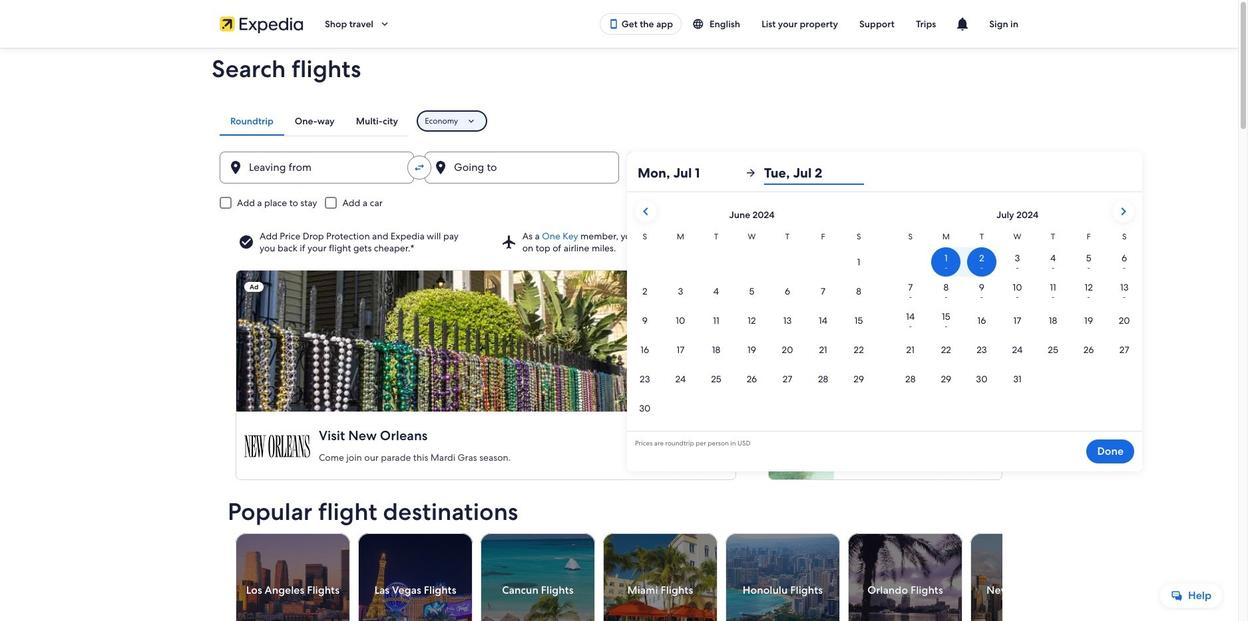 Task type: locate. For each thing, give the bounding box(es) containing it.
popular flight destinations region
[[220, 499, 1085, 622]]

new york flights image
[[971, 534, 1085, 622]]

swap origin and destination values image
[[413, 162, 425, 174]]

main content
[[0, 48, 1238, 622]]

miami flights image
[[603, 534, 718, 622]]

expedia logo image
[[220, 15, 304, 33]]

las vegas flights image
[[358, 534, 473, 622]]

tab list
[[220, 107, 409, 136]]

previous image
[[228, 583, 244, 599]]

cancun flights image
[[481, 534, 595, 622]]

next image
[[995, 583, 1011, 599]]



Task type: describe. For each thing, give the bounding box(es) containing it.
honolulu flights image
[[726, 534, 840, 622]]

download the app button image
[[608, 19, 619, 29]]

previous month image
[[638, 204, 654, 220]]

next month image
[[1116, 204, 1132, 220]]

shop travel image
[[379, 18, 391, 30]]

los angeles flights image
[[236, 534, 350, 622]]

small image
[[692, 18, 710, 30]]

orlando flights image
[[848, 534, 963, 622]]

communication center icon image
[[955, 16, 971, 32]]



Task type: vqa. For each thing, say whether or not it's contained in the screenshot.
more travel image
no



